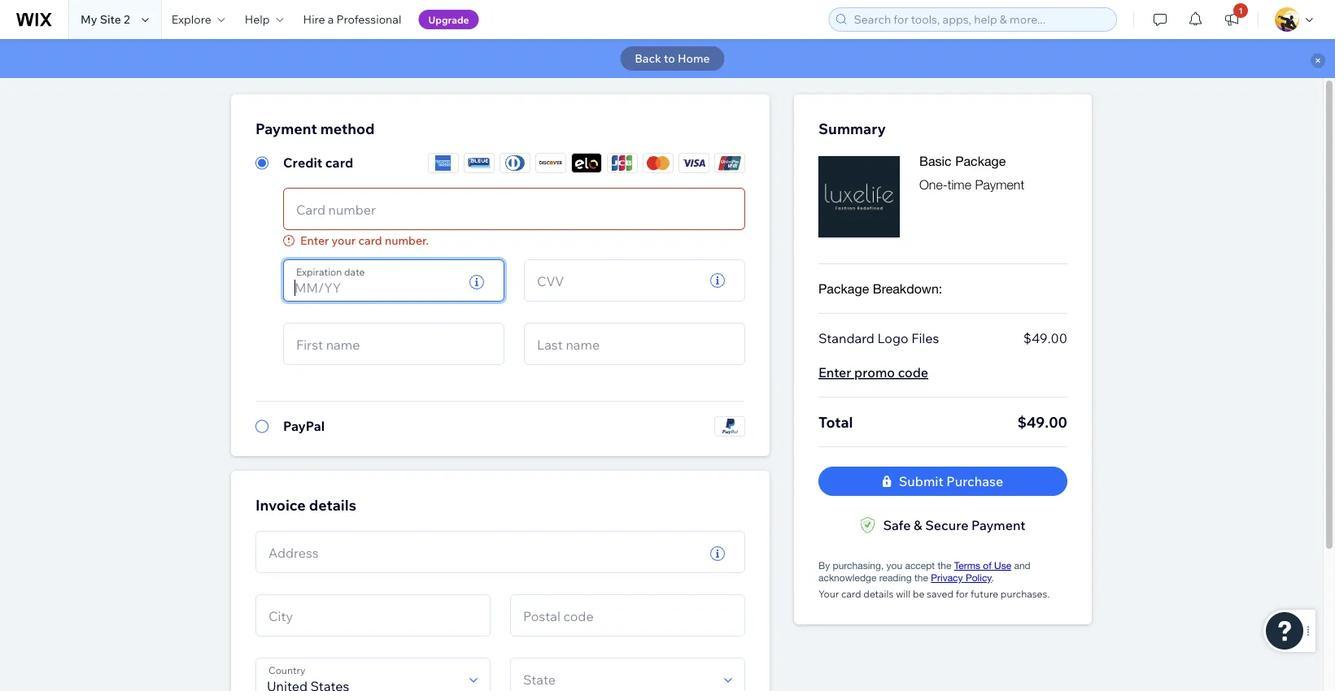Task type: describe. For each thing, give the bounding box(es) containing it.
Postal code text field
[[518, 596, 737, 636]]

submit purchase
[[899, 474, 1004, 490]]

acknowledge
[[819, 573, 877, 584]]

use
[[995, 560, 1012, 572]]

1 horizontal spatial the
[[938, 560, 952, 572]]

payment inside basic package one-time payment
[[975, 177, 1025, 192]]

1 vertical spatial details
[[864, 588, 894, 601]]

basic package one-time payment
[[920, 154, 1025, 192]]

package inside basic package one-time payment
[[956, 154, 1006, 169]]

method
[[320, 119, 375, 138]]

Search for tools, apps, help & more... field
[[849, 8, 1112, 31]]

be
[[913, 588, 925, 601]]

card for credit card
[[325, 155, 353, 171]]

will
[[896, 588, 911, 601]]

enter for enter your card number.
[[300, 234, 329, 248]]

a
[[328, 12, 334, 26]]

your
[[819, 588, 839, 601]]

upgrade button
[[419, 10, 479, 29]]

enter for enter promo code
[[819, 365, 852, 381]]

the inside 'and acknowledge reading the'
[[915, 573, 929, 584]]

privacy
[[931, 573, 963, 584]]

purchase
[[947, 474, 1004, 490]]

to
[[664, 51, 675, 66]]

paypal
[[283, 418, 325, 435]]

by purchasing, you accept the terms of use
[[819, 560, 1012, 572]]

policy
[[966, 573, 992, 584]]

invoice details
[[256, 496, 356, 514]]

site
[[100, 12, 121, 26]]

you
[[887, 560, 903, 572]]

promo
[[855, 365, 895, 381]]

hire a professional link
[[293, 0, 411, 39]]

home
[[678, 51, 710, 66]]

explore
[[172, 12, 211, 26]]

0 vertical spatial payment
[[256, 119, 317, 138]]

and
[[1014, 560, 1031, 572]]

basic
[[920, 154, 952, 169]]

my
[[81, 12, 97, 26]]

back to home
[[635, 51, 710, 66]]

.
[[992, 573, 994, 584]]

submit purchase button
[[819, 467, 1068, 496]]

Address text field
[[264, 532, 698, 573]]

back to home button
[[620, 46, 725, 71]]

enter your card number.
[[300, 234, 429, 248]]

$49.00 for standard logo files
[[1024, 330, 1068, 347]]

help
[[245, 12, 270, 26]]

1
[[1239, 5, 1243, 15]]

summary
[[819, 119, 886, 138]]

standard logo files
[[819, 330, 940, 347]]

safe
[[883, 518, 911, 534]]

terms
[[954, 560, 981, 572]]

accept
[[905, 560, 935, 572]]

by
[[819, 560, 830, 572]]

payment method
[[256, 119, 375, 138]]

back to home alert
[[0, 39, 1336, 78]]

invoice
[[256, 496, 306, 514]]



Task type: locate. For each thing, give the bounding box(es) containing it.
0 horizontal spatial details
[[309, 496, 356, 514]]

0 vertical spatial enter
[[300, 234, 329, 248]]

details down reading
[[864, 588, 894, 601]]

enter promo code button
[[819, 363, 929, 383]]

payment right time
[[975, 177, 1025, 192]]

0 vertical spatial the
[[938, 560, 952, 572]]

one-
[[920, 177, 948, 192]]

breakdown:
[[873, 281, 943, 296]]

First name text field
[[291, 324, 496, 365]]

1 vertical spatial card
[[358, 234, 382, 248]]

upgrade
[[428, 13, 469, 26]]

2 vertical spatial card
[[841, 588, 862, 601]]

professional
[[337, 12, 402, 26]]

credit
[[283, 155, 323, 171]]

reading
[[879, 573, 912, 584]]

MM/YY telephone field
[[291, 260, 457, 301]]

card
[[325, 155, 353, 171], [358, 234, 382, 248], [841, 588, 862, 601]]

&
[[914, 518, 923, 534]]

hire a professional
[[303, 12, 402, 26]]

terms of use link
[[954, 560, 1012, 572]]

number.
[[385, 234, 429, 248]]

of
[[983, 560, 992, 572]]

0 vertical spatial card
[[325, 155, 353, 171]]

1 horizontal spatial enter
[[819, 365, 852, 381]]

1 vertical spatial the
[[915, 573, 929, 584]]

card down the method
[[325, 155, 353, 171]]

0 horizontal spatial enter
[[300, 234, 329, 248]]

the down accept
[[915, 573, 929, 584]]

saved
[[927, 588, 954, 601]]

enter promo code
[[819, 365, 929, 381]]

2 horizontal spatial card
[[841, 588, 862, 601]]

$49.00
[[1024, 330, 1068, 347], [1018, 413, 1068, 431]]

enter inside button
[[819, 365, 852, 381]]

None field
[[264, 659, 462, 692], [518, 659, 717, 692], [264, 659, 462, 692], [518, 659, 717, 692]]

logo
[[878, 330, 909, 347]]

privacy policy link
[[931, 573, 992, 584]]

0 horizontal spatial package
[[819, 281, 869, 296]]

your
[[332, 234, 356, 248]]

details right the invoice
[[309, 496, 356, 514]]

2 vertical spatial payment
[[972, 518, 1026, 534]]

secure
[[925, 518, 969, 534]]

1 vertical spatial enter
[[819, 365, 852, 381]]

0 vertical spatial package
[[956, 154, 1006, 169]]

1 horizontal spatial card
[[358, 234, 382, 248]]

standard
[[819, 330, 875, 347]]

payment
[[256, 119, 317, 138], [975, 177, 1025, 192], [972, 518, 1026, 534]]

total
[[819, 413, 853, 431]]

credit card
[[283, 155, 353, 171]]

1 horizontal spatial details
[[864, 588, 894, 601]]

purchases.
[[1001, 588, 1050, 601]]

my site 2
[[81, 12, 130, 26]]

package breakdown:
[[819, 281, 943, 296]]

package up time
[[956, 154, 1006, 169]]

$49.00 for total
[[1018, 413, 1068, 431]]

payment up credit
[[256, 119, 317, 138]]

card down 'acknowledge'
[[841, 588, 862, 601]]

1 vertical spatial payment
[[975, 177, 1025, 192]]

enter down standard
[[819, 365, 852, 381]]

payment up use
[[972, 518, 1026, 534]]

the
[[938, 560, 952, 572], [915, 573, 929, 584]]

purchasing,
[[833, 560, 884, 572]]

for
[[956, 588, 969, 601]]

card for your card details will be saved for future purchases.
[[841, 588, 862, 601]]

code
[[898, 365, 929, 381]]

enter left your on the left top
[[300, 234, 329, 248]]

help button
[[235, 0, 293, 39]]

0 vertical spatial $49.00
[[1024, 330, 1068, 347]]

0 horizontal spatial card
[[325, 155, 353, 171]]

0 horizontal spatial the
[[915, 573, 929, 584]]

1 button
[[1214, 0, 1250, 39]]

2
[[124, 12, 130, 26]]

card right your on the left top
[[358, 234, 382, 248]]

1 vertical spatial package
[[819, 281, 869, 296]]

your card details will be saved for future purchases.
[[819, 588, 1050, 601]]

1 vertical spatial $49.00
[[1018, 413, 1068, 431]]

details
[[309, 496, 356, 514], [864, 588, 894, 601]]

and acknowledge reading the
[[819, 560, 1031, 584]]

1 horizontal spatial package
[[956, 154, 1006, 169]]

package up standard
[[819, 281, 869, 296]]

enter
[[300, 234, 329, 248], [819, 365, 852, 381]]

Last name text field
[[532, 324, 737, 365]]

privacy policy .
[[931, 573, 994, 584]]

future
[[971, 588, 999, 601]]

0 vertical spatial details
[[309, 496, 356, 514]]

package
[[956, 154, 1006, 169], [819, 281, 869, 296]]

safe & secure payment
[[883, 518, 1026, 534]]

files
[[912, 330, 940, 347]]

the up the privacy
[[938, 560, 952, 572]]

back
[[635, 51, 662, 66]]

City text field
[[264, 596, 483, 636]]

submit
[[899, 474, 944, 490]]

time
[[948, 177, 972, 192]]

hire
[[303, 12, 325, 26]]



Task type: vqa. For each thing, say whether or not it's contained in the screenshot.
'Enable desktop notifications' image at the left top
no



